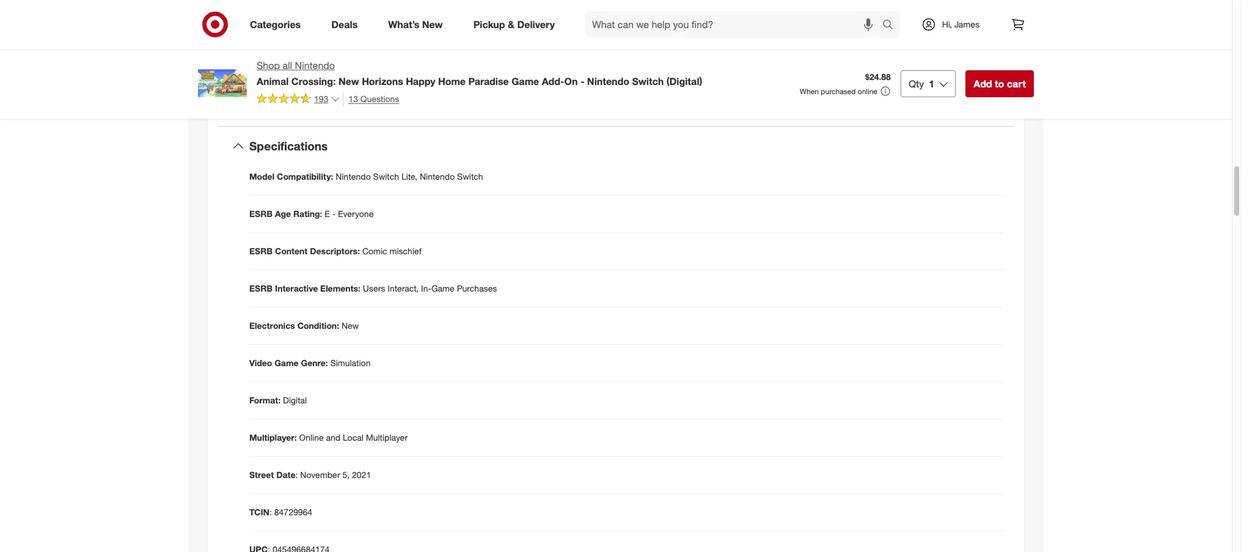 Task type: locate. For each thing, give the bounding box(es) containing it.
to down add
[[804, 36, 812, 47]]

features. down separately)
[[831, 97, 864, 108]]

1 vertical spatial for
[[988, 85, 998, 96]]

theirs
[[831, 61, 852, 71]]

2 horizontal spatial for
[[988, 85, 998, 96]]

esrb
[[249, 209, 273, 219], [249, 246, 273, 256], [249, 283, 273, 294]]

players
[[660, 49, 687, 59]]

0 horizontal spatial features.
[[662, 97, 695, 108]]

*any
[[637, 85, 655, 96]]

esrb left age
[[249, 209, 273, 219]]

features.
[[662, 97, 695, 108], [831, 97, 864, 108]]

home inside take in-game photos of your designs and add them to your portfolio. show them to other characters and you may get more requests to create vacation homes! share the photos with other players using the in-game showroom* in the happy home network app and they can tour your personally-designed resort islands or go tour theirs for some relaxation and inspiration.
[[859, 49, 882, 59]]

game up 'resort'
[[737, 49, 759, 59]]

1 vertical spatial -
[[333, 209, 336, 219]]

new right what's
[[422, 18, 443, 30]]

-
[[581, 75, 585, 87], [333, 209, 336, 219]]

0 vertical spatial esrb
[[249, 209, 273, 219]]

game left add-
[[512, 75, 539, 87]]

: left november
[[296, 470, 298, 480]]

3 esrb from the top
[[249, 283, 273, 294]]

other up with
[[958, 24, 978, 34]]

add
[[798, 24, 812, 34]]

0 vertical spatial new
[[422, 18, 443, 30]]

portfolio.
[[866, 24, 900, 34]]

1 features. from the left
[[662, 97, 695, 108]]

switch down "personally-"
[[633, 75, 664, 87]]

new up 13
[[339, 75, 359, 87]]

2 esrb from the top
[[249, 246, 273, 256]]

them up share
[[926, 24, 945, 34]]

0 vertical spatial required
[[954, 85, 986, 96]]

online down when
[[806, 97, 829, 108]]

with
[[974, 36, 990, 47]]

happy right horizons
[[406, 75, 436, 87]]

1 horizontal spatial happy
[[831, 49, 856, 59]]

1 vertical spatial required
[[759, 97, 791, 108]]

nintendo down "personally-"
[[657, 85, 692, 96]]

2 vertical spatial game
[[275, 358, 299, 368]]

game
[[512, 75, 539, 87], [432, 283, 455, 294], [275, 358, 299, 368]]

to right add
[[996, 78, 1005, 90]]

genre:
[[301, 358, 328, 368]]

the up designed
[[712, 49, 725, 59]]

game
[[667, 24, 688, 34], [737, 49, 759, 59]]

for left some
[[855, 61, 865, 71]]

to up they
[[948, 24, 955, 34]]

2 horizontal spatial game
[[512, 75, 539, 87]]

online down "*any"
[[637, 97, 660, 108]]

game up characters
[[667, 24, 688, 34]]

nintendo
[[295, 59, 335, 72], [588, 75, 630, 87], [657, 85, 692, 96], [882, 85, 917, 96], [336, 171, 371, 182], [420, 171, 455, 182]]

1 vertical spatial new
[[339, 75, 359, 87]]

content
[[275, 246, 308, 256]]

home
[[859, 49, 882, 59], [438, 75, 466, 87]]

2 horizontal spatial your
[[847, 24, 863, 34]]

shop
[[257, 59, 280, 72]]

using
[[689, 49, 710, 59]]

or
[[791, 61, 799, 71]]

1 horizontal spatial features.
[[831, 97, 864, 108]]

0 horizontal spatial other
[[637, 49, 657, 59]]

happy inside take in-game photos of your designs and add them to your portfolio. show them to other characters and you may get more requests to create vacation homes! share the photos with other players using the in-game showroom* in the happy home network app and they can tour your personally-designed resort islands or go tour theirs for some relaxation and inspiration.
[[831, 49, 856, 59]]

0 vertical spatial game
[[512, 75, 539, 87]]

show
[[902, 24, 923, 34]]

&
[[508, 18, 515, 30]]

horizons
[[362, 75, 403, 87]]

required down inspiration.
[[954, 85, 986, 96]]

1 horizontal spatial :
[[296, 470, 298, 480]]

relaxation
[[891, 61, 928, 71]]

0 vertical spatial -
[[581, 75, 585, 87]]

esrb left content
[[249, 246, 273, 256]]

1 horizontal spatial them
[[926, 24, 945, 34]]

tour right go at the top of page
[[813, 61, 829, 71]]

nintendo down the "$24.88" at the right top of page
[[882, 85, 917, 96]]

switch left lite,
[[373, 171, 399, 182]]

1 vertical spatial tour
[[813, 61, 829, 71]]

1 vertical spatial other
[[637, 49, 657, 59]]

tcin : 84729964
[[249, 507, 313, 517]]

tour
[[988, 49, 1003, 59], [813, 61, 829, 71]]

online
[[858, 87, 878, 96], [637, 97, 660, 108], [806, 97, 829, 108]]

for inside take in-game photos of your designs and add them to your portfolio. show them to other characters and you may get more requests to create vacation homes! share the photos with other players using the in-game showroom* in the happy home network app and they can tour your personally-designed resort islands or go tour theirs for some relaxation and inspiration.
[[855, 61, 865, 71]]

to inside button
[[996, 78, 1005, 90]]

photos
[[691, 24, 717, 34], [945, 36, 971, 47]]

tcin
[[249, 507, 270, 517]]

purchased
[[821, 87, 856, 96]]

tour right can
[[988, 49, 1003, 59]]

the right 'in'
[[817, 49, 829, 59]]

1 vertical spatial home
[[438, 75, 466, 87]]

elements:
[[320, 283, 361, 294]]

1 horizontal spatial your
[[729, 24, 746, 34]]

in- up characters
[[657, 24, 667, 34]]

your
[[729, 24, 746, 34], [847, 24, 863, 34], [637, 61, 654, 71]]

and
[[781, 24, 795, 34], [680, 36, 694, 47], [936, 49, 950, 59], [930, 61, 945, 71], [865, 85, 880, 96], [326, 432, 341, 443]]

paradise
[[469, 75, 509, 87]]

multiplayer:
[[249, 432, 297, 443]]

them up create
[[815, 24, 834, 34]]

account
[[920, 85, 951, 96]]

switch up internet
[[694, 85, 720, 96]]

2 horizontal spatial the
[[930, 36, 942, 47]]

and up requests
[[781, 24, 795, 34]]

features. down (digital)
[[662, 97, 695, 108]]

*any nintendo switch online membership (sold separately) and nintendo account required for online features. internet access required for online features.
[[637, 85, 998, 108]]

the up app
[[930, 36, 942, 47]]

mischief
[[390, 246, 422, 256]]

nintendo right on on the left of page
[[588, 75, 630, 87]]

app
[[919, 49, 934, 59]]

in-
[[657, 24, 667, 34], [727, 49, 737, 59]]

1 horizontal spatial for
[[855, 61, 865, 71]]

:
[[296, 470, 298, 480], [270, 507, 272, 517]]

search button
[[877, 11, 907, 40]]

pickup
[[474, 18, 505, 30]]

in- down the get
[[727, 49, 737, 59]]

0 vertical spatial home
[[859, 49, 882, 59]]

1 horizontal spatial photos
[[945, 36, 971, 47]]

0 vertical spatial game
[[667, 24, 688, 34]]

hi,
[[943, 19, 953, 29]]

1 them from the left
[[815, 24, 834, 34]]

required
[[954, 85, 986, 96], [759, 97, 791, 108]]

online up access
[[723, 85, 747, 96]]

new right condition:
[[342, 321, 359, 331]]

1 horizontal spatial -
[[581, 75, 585, 87]]

your up the get
[[729, 24, 746, 34]]

0 horizontal spatial for
[[793, 97, 804, 108]]

- right on on the left of page
[[581, 75, 585, 87]]

84729964
[[274, 507, 313, 517]]

for left cart
[[988, 85, 998, 96]]

photos up the "you"
[[691, 24, 717, 34]]

other
[[958, 24, 978, 34], [637, 49, 657, 59]]

photos up they
[[945, 36, 971, 47]]

0 horizontal spatial happy
[[406, 75, 436, 87]]

1 vertical spatial esrb
[[249, 246, 273, 256]]

- right e
[[333, 209, 336, 219]]

1 vertical spatial :
[[270, 507, 272, 517]]

1 vertical spatial in-
[[727, 49, 737, 59]]

happy
[[831, 49, 856, 59], [406, 75, 436, 87]]

other down characters
[[637, 49, 657, 59]]

local
[[343, 432, 364, 443]]

required down "membership"
[[759, 97, 791, 108]]

and left the "you"
[[680, 36, 694, 47]]

1 horizontal spatial game
[[432, 283, 455, 294]]

0 horizontal spatial home
[[438, 75, 466, 87]]

0 horizontal spatial them
[[815, 24, 834, 34]]

1 vertical spatial happy
[[406, 75, 436, 87]]

(digital)
[[667, 75, 703, 87]]

193
[[314, 94, 329, 104]]

0 horizontal spatial -
[[333, 209, 336, 219]]

users
[[363, 283, 385, 294]]

online down the "$24.88" at the right top of page
[[858, 87, 878, 96]]

home up some
[[859, 49, 882, 59]]

descriptors:
[[310, 246, 360, 256]]

to
[[837, 24, 844, 34], [948, 24, 955, 34], [804, 36, 812, 47], [996, 78, 1005, 90]]

esrb for esrb content descriptors: comic mischief
[[249, 246, 273, 256]]

delivery
[[518, 18, 555, 30]]

: left 84729964
[[270, 507, 272, 517]]

0 horizontal spatial game
[[667, 24, 688, 34]]

0 vertical spatial online
[[723, 85, 747, 96]]

esrb interactive elements: users interact, in-game purchases
[[249, 283, 497, 294]]

1 horizontal spatial other
[[958, 24, 978, 34]]

happy up theirs
[[831, 49, 856, 59]]

your up "*any"
[[637, 61, 654, 71]]

in-
[[421, 283, 432, 294]]

game left purchases
[[432, 283, 455, 294]]

1
[[930, 78, 935, 90]]

and down the "$24.88" at the right top of page
[[865, 85, 880, 96]]

categories
[[250, 18, 301, 30]]

home left paradise
[[438, 75, 466, 87]]

switch inside *any nintendo switch online membership (sold separately) and nintendo account required for online features. internet access required for online features.
[[694, 85, 720, 96]]

esrb left interactive
[[249, 283, 273, 294]]

online inside *any nintendo switch online membership (sold separately) and nintendo account required for online features. internet access required for online features.
[[723, 85, 747, 96]]

0 vertical spatial photos
[[691, 24, 717, 34]]

online up street date : november 5, 2021
[[299, 432, 324, 443]]

e
[[325, 209, 330, 219]]

0 horizontal spatial game
[[275, 358, 299, 368]]

0 horizontal spatial in-
[[657, 24, 667, 34]]

for down when
[[793, 97, 804, 108]]

1 vertical spatial game
[[737, 49, 759, 59]]

your up vacation
[[847, 24, 863, 34]]

0 vertical spatial happy
[[831, 49, 856, 59]]

compatibility:
[[277, 171, 334, 182]]

1 horizontal spatial tour
[[988, 49, 1003, 59]]

0 vertical spatial for
[[855, 61, 865, 71]]

new
[[422, 18, 443, 30], [339, 75, 359, 87], [342, 321, 359, 331]]

deals link
[[321, 11, 373, 38]]

0 vertical spatial other
[[958, 24, 978, 34]]

1 horizontal spatial required
[[954, 85, 986, 96]]

1 horizontal spatial online
[[723, 85, 747, 96]]

0 horizontal spatial online
[[299, 432, 324, 443]]

game right 'video'
[[275, 358, 299, 368]]

0 horizontal spatial the
[[712, 49, 725, 59]]

1 horizontal spatial home
[[859, 49, 882, 59]]

street date : november 5, 2021
[[249, 470, 371, 480]]

1 vertical spatial online
[[299, 432, 324, 443]]

1 esrb from the top
[[249, 209, 273, 219]]

2 vertical spatial esrb
[[249, 283, 273, 294]]

0 vertical spatial tour
[[988, 49, 1003, 59]]



Task type: vqa. For each thing, say whether or not it's contained in the screenshot.
Under for Under $100
no



Task type: describe. For each thing, give the bounding box(es) containing it.
happy inside shop all nintendo animal crossing: new horizons happy home paradise game add-on - nintendo switch (digital)
[[406, 75, 436, 87]]

esrb age rating: e - everyone
[[249, 209, 374, 219]]

to up create
[[837, 24, 844, 34]]

personally-
[[656, 61, 699, 71]]

13 questions
[[349, 93, 399, 104]]

take
[[637, 24, 654, 34]]

may
[[713, 36, 729, 47]]

can
[[972, 49, 986, 59]]

and left local
[[326, 432, 341, 443]]

1 vertical spatial game
[[432, 283, 455, 294]]

add-
[[542, 75, 565, 87]]

all
[[283, 59, 292, 72]]

deals
[[332, 18, 358, 30]]

what's new link
[[378, 11, 458, 38]]

animal
[[257, 75, 289, 87]]

$24.88
[[866, 72, 892, 82]]

0 vertical spatial :
[[296, 470, 298, 480]]

islands
[[762, 61, 789, 71]]

membership
[[750, 85, 798, 96]]

james
[[955, 19, 980, 29]]

home inside shop all nintendo animal crossing: new horizons happy home paradise game add-on - nintendo switch (digital)
[[438, 75, 466, 87]]

(sold
[[800, 85, 819, 96]]

qty 1
[[909, 78, 935, 90]]

what's
[[388, 18, 420, 30]]

0 horizontal spatial :
[[270, 507, 272, 517]]

rating:
[[294, 209, 323, 219]]

switch inside shop all nintendo animal crossing: new horizons happy home paradise game add-on - nintendo switch (digital)
[[633, 75, 664, 87]]

add
[[974, 78, 993, 90]]

they
[[953, 49, 969, 59]]

nintendo up crossing:
[[295, 59, 335, 72]]

2 vertical spatial new
[[342, 321, 359, 331]]

nintendo right lite,
[[420, 171, 455, 182]]

showroom*
[[761, 49, 805, 59]]

when
[[800, 87, 819, 96]]

switch right lite,
[[457, 171, 483, 182]]

esrb content descriptors: comic mischief
[[249, 246, 422, 256]]

everyone
[[338, 209, 374, 219]]

13
[[349, 93, 358, 104]]

1 horizontal spatial online
[[806, 97, 829, 108]]

november
[[300, 470, 340, 480]]

video
[[249, 358, 272, 368]]

esrb for esrb age rating: e - everyone
[[249, 209, 273, 219]]

shop all nintendo animal crossing: new horizons happy home paradise game add-on - nintendo switch (digital)
[[257, 59, 703, 87]]

purchases
[[457, 283, 497, 294]]

2 features. from the left
[[831, 97, 864, 108]]

go
[[801, 61, 811, 71]]

and down app
[[930, 61, 945, 71]]

image of animal crossing: new horizons happy home paradise game add-on - nintendo switch (digital) image
[[198, 59, 247, 108]]

1 horizontal spatial game
[[737, 49, 759, 59]]

designed
[[699, 61, 734, 71]]

condition:
[[298, 321, 339, 331]]

create
[[814, 36, 838, 47]]

0 horizontal spatial online
[[637, 97, 660, 108]]

and inside *any nintendo switch online membership (sold separately) and nintendo account required for online features. internet access required for online features.
[[865, 85, 880, 96]]

when purchased online
[[800, 87, 878, 96]]

0 horizontal spatial your
[[637, 61, 654, 71]]

model
[[249, 171, 275, 182]]

street
[[249, 470, 274, 480]]

lite,
[[402, 171, 418, 182]]

new inside shop all nintendo animal crossing: new horizons happy home paradise game add-on - nintendo switch (digital)
[[339, 75, 359, 87]]

digital
[[283, 395, 307, 405]]

electronics condition: new
[[249, 321, 359, 331]]

specifications button
[[218, 127, 1015, 166]]

video game genre: simulation
[[249, 358, 371, 368]]

0 vertical spatial in-
[[657, 24, 667, 34]]

and right app
[[936, 49, 950, 59]]

1 horizontal spatial the
[[817, 49, 829, 59]]

of
[[720, 24, 727, 34]]

0 horizontal spatial tour
[[813, 61, 829, 71]]

pickup & delivery
[[474, 18, 555, 30]]

- inside shop all nintendo animal crossing: new horizons happy home paradise game add-on - nintendo switch (digital)
[[581, 75, 585, 87]]

what's new
[[388, 18, 443, 30]]

characters
[[637, 36, 678, 47]]

date
[[277, 470, 296, 480]]

vacation
[[840, 36, 872, 47]]

comic
[[363, 246, 387, 256]]

more
[[746, 36, 766, 47]]

0 horizontal spatial photos
[[691, 24, 717, 34]]

0 horizontal spatial required
[[759, 97, 791, 108]]

2021
[[352, 470, 371, 480]]

interactive
[[275, 283, 318, 294]]

in
[[808, 49, 814, 59]]

some
[[867, 61, 888, 71]]

questions
[[361, 93, 399, 104]]

game inside shop all nintendo animal crossing: new horizons happy home paradise game add-on - nintendo switch (digital)
[[512, 75, 539, 87]]

nintendo up everyone
[[336, 171, 371, 182]]

2 vertical spatial for
[[793, 97, 804, 108]]

hi, james
[[943, 19, 980, 29]]

specifications
[[249, 139, 328, 153]]

2 them from the left
[[926, 24, 945, 34]]

categories link
[[240, 11, 316, 38]]

1 horizontal spatial in-
[[727, 49, 737, 59]]

esrb for esrb interactive elements: users interact, in-game purchases
[[249, 283, 273, 294]]

electronics
[[249, 321, 295, 331]]

model compatibility: nintendo switch lite, nintendo switch
[[249, 171, 483, 182]]

simulation
[[331, 358, 371, 368]]

What can we help you find? suggestions appear below search field
[[585, 11, 886, 38]]

you
[[697, 36, 711, 47]]

qty
[[909, 78, 925, 90]]

add to cart
[[974, 78, 1027, 90]]

multiplayer
[[366, 432, 408, 443]]

take in-game photos of your designs and add them to your portfolio. show them to other characters and you may get more requests to create vacation homes! share the photos with other players using the in-game showroom* in the happy home network app and they can tour your personally-designed resort islands or go tour theirs for some relaxation and inspiration.
[[637, 24, 1003, 71]]

resort
[[737, 61, 759, 71]]

2 horizontal spatial online
[[858, 87, 878, 96]]

requests
[[768, 36, 802, 47]]

designs
[[748, 24, 778, 34]]

internet
[[698, 97, 727, 108]]

on
[[565, 75, 578, 87]]

1 vertical spatial photos
[[945, 36, 971, 47]]

5,
[[343, 470, 350, 480]]

add to cart button
[[966, 70, 1035, 97]]

share
[[905, 36, 928, 47]]

separately)
[[821, 85, 863, 96]]

access
[[730, 97, 757, 108]]

homes!
[[875, 36, 903, 47]]



